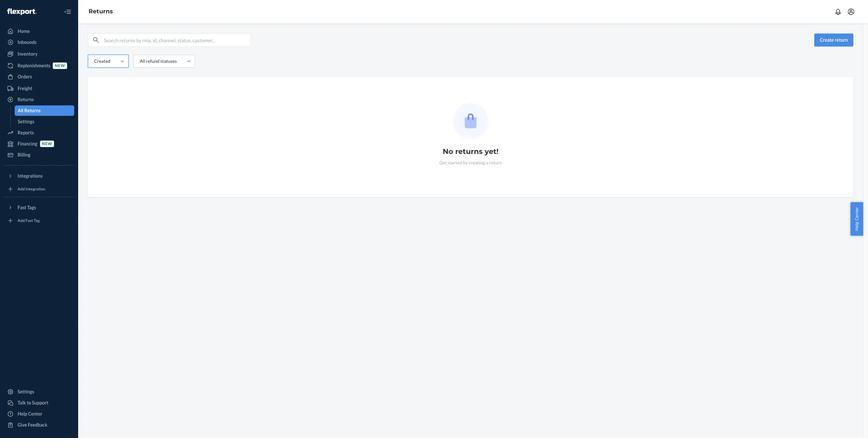 Task type: describe. For each thing, give the bounding box(es) containing it.
all returns link
[[15, 106, 74, 116]]

center inside button
[[855, 208, 861, 221]]

billing link
[[4, 150, 74, 160]]

home
[[18, 28, 30, 34]]

flexport logo image
[[7, 8, 36, 15]]

create return
[[821, 37, 849, 43]]

integrations button
[[4, 171, 74, 182]]

help center inside help center button
[[855, 208, 861, 231]]

inbounds
[[18, 39, 37, 45]]

freight link
[[4, 83, 74, 94]]

give feedback
[[18, 423, 47, 428]]

add integration
[[18, 187, 45, 192]]

by
[[463, 160, 468, 166]]

to
[[27, 401, 31, 406]]

0 horizontal spatial help
[[18, 412, 27, 417]]

inventory
[[18, 51, 38, 57]]

0 horizontal spatial center
[[28, 412, 42, 417]]

freight
[[18, 86, 32, 91]]

feedback
[[28, 423, 47, 428]]

returns
[[456, 147, 483, 156]]

help inside button
[[855, 222, 861, 231]]

all returns
[[18, 108, 41, 113]]

add fast tag
[[18, 219, 40, 223]]

reports link
[[4, 128, 74, 138]]

give
[[18, 423, 27, 428]]

a
[[486, 160, 489, 166]]

fast tags
[[18, 205, 36, 211]]

help center inside help center link
[[18, 412, 42, 417]]

all refund statuses
[[140, 58, 177, 64]]

fast tags button
[[4, 203, 74, 213]]

create return button
[[815, 34, 854, 47]]

add integration link
[[4, 184, 74, 195]]

0 horizontal spatial return
[[490, 160, 503, 166]]

integration
[[26, 187, 45, 192]]

orders
[[18, 74, 32, 80]]

get
[[440, 160, 447, 166]]

replenishments
[[18, 63, 50, 68]]

talk
[[18, 401, 26, 406]]

close navigation image
[[64, 8, 72, 16]]

tags
[[27, 205, 36, 211]]

0 vertical spatial settings link
[[15, 117, 74, 127]]



Task type: locate. For each thing, give the bounding box(es) containing it.
1 vertical spatial fast
[[26, 219, 33, 223]]

add
[[18, 187, 25, 192], [18, 219, 25, 223]]

1 vertical spatial center
[[28, 412, 42, 417]]

add fast tag link
[[4, 216, 74, 226]]

return right 'create'
[[836, 37, 849, 43]]

0 vertical spatial return
[[836, 37, 849, 43]]

1 vertical spatial return
[[490, 160, 503, 166]]

0 horizontal spatial help center
[[18, 412, 42, 417]]

add for add integration
[[18, 187, 25, 192]]

billing
[[18, 152, 30, 158]]

1 horizontal spatial help center
[[855, 208, 861, 231]]

all down 'freight'
[[18, 108, 23, 113]]

financing
[[18, 141, 37, 147]]

create
[[821, 37, 835, 43]]

new for replenishments
[[55, 63, 65, 68]]

settings up to
[[18, 390, 34, 395]]

settings link up support
[[4, 387, 74, 398]]

1 horizontal spatial new
[[55, 63, 65, 68]]

0 vertical spatial help
[[855, 222, 861, 231]]

creating
[[469, 160, 486, 166]]

all left the refund
[[140, 58, 145, 64]]

2 vertical spatial returns
[[24, 108, 41, 113]]

inventory link
[[4, 49, 74, 59]]

1 vertical spatial returns link
[[4, 95, 74, 105]]

1 vertical spatial settings link
[[4, 387, 74, 398]]

1 vertical spatial settings
[[18, 390, 34, 395]]

no
[[443, 147, 454, 156]]

support
[[32, 401, 48, 406]]

return right the a
[[490, 160, 503, 166]]

0 vertical spatial new
[[55, 63, 65, 68]]

home link
[[4, 26, 74, 37]]

add for add fast tag
[[18, 219, 25, 223]]

center
[[855, 208, 861, 221], [28, 412, 42, 417]]

orders link
[[4, 72, 74, 82]]

2 add from the top
[[18, 219, 25, 223]]

inbounds link
[[4, 37, 74, 48]]

0 vertical spatial returns
[[89, 8, 113, 15]]

give feedback button
[[4, 420, 74, 431]]

all inside 'link'
[[18, 108, 23, 113]]

0 horizontal spatial new
[[42, 142, 52, 146]]

no returns yet!
[[443, 147, 499, 156]]

help
[[855, 222, 861, 231], [18, 412, 27, 417]]

statuses
[[160, 58, 177, 64]]

1 horizontal spatial help
[[855, 222, 861, 231]]

1 horizontal spatial return
[[836, 37, 849, 43]]

settings up reports
[[18, 119, 34, 125]]

settings link
[[15, 117, 74, 127], [4, 387, 74, 398]]

2 settings from the top
[[18, 390, 34, 395]]

1 vertical spatial all
[[18, 108, 23, 113]]

empty list image
[[453, 103, 489, 139]]

0 vertical spatial returns link
[[89, 8, 113, 15]]

all for all returns
[[18, 108, 23, 113]]

created
[[94, 58, 111, 64]]

returns
[[89, 8, 113, 15], [18, 97, 34, 102], [24, 108, 41, 113]]

add down fast tags
[[18, 219, 25, 223]]

returns inside "returns" 'link'
[[18, 97, 34, 102]]

new for financing
[[42, 142, 52, 146]]

add left integration
[[18, 187, 25, 192]]

fast left tag
[[26, 219, 33, 223]]

help center
[[855, 208, 861, 231], [18, 412, 42, 417]]

get started by creating a return
[[440, 160, 503, 166]]

1 horizontal spatial all
[[140, 58, 145, 64]]

new down reports link
[[42, 142, 52, 146]]

return
[[836, 37, 849, 43], [490, 160, 503, 166]]

refund
[[146, 58, 160, 64]]

new
[[55, 63, 65, 68], [42, 142, 52, 146]]

settings
[[18, 119, 34, 125], [18, 390, 34, 395]]

return inside create return button
[[836, 37, 849, 43]]

open notifications image
[[835, 8, 843, 16]]

talk to support button
[[4, 398, 74, 409]]

0 vertical spatial settings
[[18, 119, 34, 125]]

1 add from the top
[[18, 187, 25, 192]]

fast inside dropdown button
[[18, 205, 26, 211]]

yet!
[[485, 147, 499, 156]]

1 horizontal spatial center
[[855, 208, 861, 221]]

fast left tags
[[18, 205, 26, 211]]

1 vertical spatial help
[[18, 412, 27, 417]]

new up orders link
[[55, 63, 65, 68]]

tag
[[34, 219, 40, 223]]

1 vertical spatial new
[[42, 142, 52, 146]]

talk to support
[[18, 401, 48, 406]]

0 vertical spatial add
[[18, 187, 25, 192]]

add inside 'add integration' link
[[18, 187, 25, 192]]

integrations
[[18, 173, 43, 179]]

all for all refund statuses
[[140, 58, 145, 64]]

returns inside "all returns" 'link'
[[24, 108, 41, 113]]

settings link down "all returns" 'link'
[[15, 117, 74, 127]]

1 vertical spatial help center
[[18, 412, 42, 417]]

0 vertical spatial all
[[140, 58, 145, 64]]

1 settings from the top
[[18, 119, 34, 125]]

started
[[448, 160, 463, 166]]

returns link
[[89, 8, 113, 15], [4, 95, 74, 105]]

0 horizontal spatial all
[[18, 108, 23, 113]]

Search returns by rma, id, channel, status, customer... text field
[[104, 34, 251, 47]]

help center link
[[4, 409, 74, 420]]

reports
[[18, 130, 34, 136]]

1 horizontal spatial returns link
[[89, 8, 113, 15]]

1 vertical spatial add
[[18, 219, 25, 223]]

0 vertical spatial center
[[855, 208, 861, 221]]

fast
[[18, 205, 26, 211], [26, 219, 33, 223]]

0 vertical spatial help center
[[855, 208, 861, 231]]

help center button
[[852, 203, 864, 236]]

1 vertical spatial returns
[[18, 97, 34, 102]]

all
[[140, 58, 145, 64], [18, 108, 23, 113]]

open account menu image
[[848, 8, 856, 16]]

0 vertical spatial fast
[[18, 205, 26, 211]]

0 horizontal spatial returns link
[[4, 95, 74, 105]]



Task type: vqa. For each thing, say whether or not it's contained in the screenshot.
NO
yes



